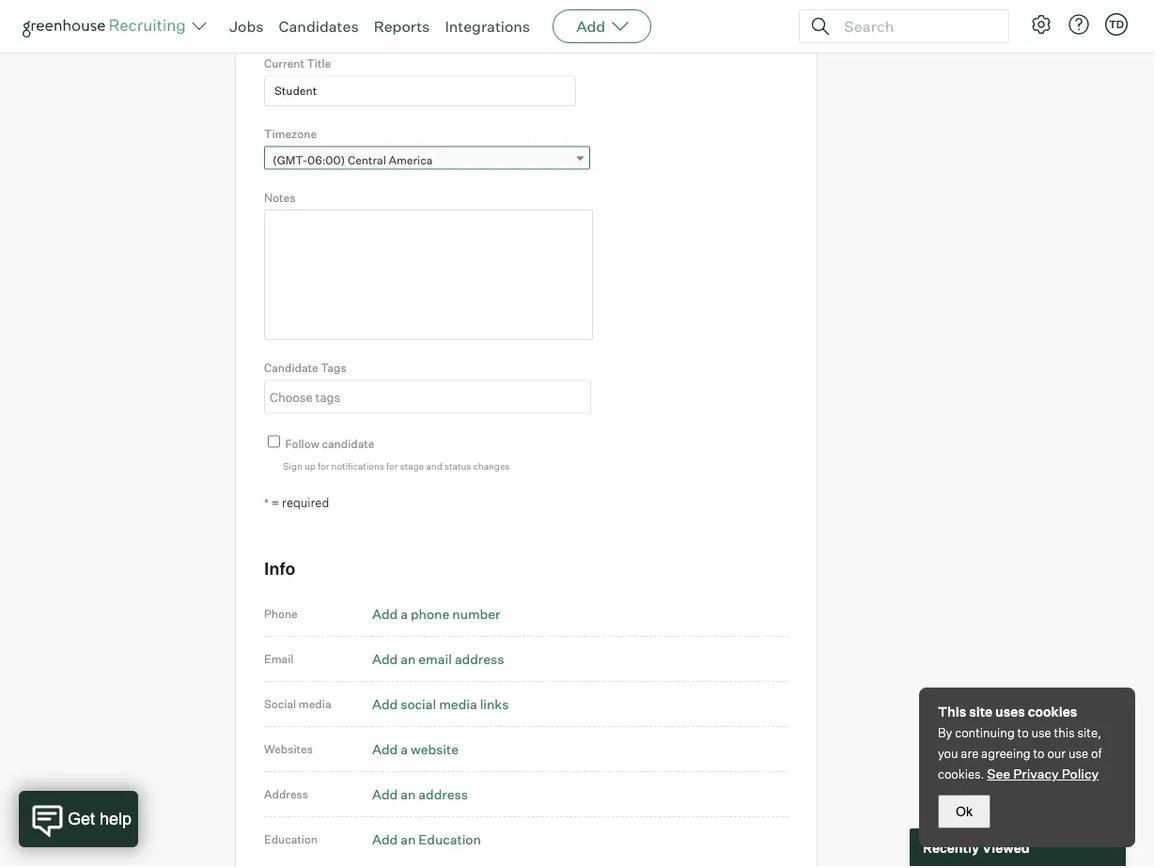 Task type: describe. For each thing, give the bounding box(es) containing it.
Follow candidate checkbox
[[268, 436, 280, 448]]

add for add social media links
[[372, 696, 398, 713]]

status
[[445, 460, 471, 472]]

current title
[[264, 56, 331, 70]]

see privacy policy link
[[987, 766, 1099, 783]]

add a phone number
[[372, 606, 501, 622]]

add an email address link
[[372, 651, 504, 667]]

see
[[987, 766, 1011, 783]]

are
[[961, 746, 979, 762]]

(gmt-06:00) central america
[[273, 153, 433, 167]]

policy
[[1062, 766, 1099, 783]]

* = required
[[264, 495, 329, 510]]

ok button
[[938, 795, 991, 829]]

social media
[[264, 697, 331, 712]]

social
[[264, 697, 296, 712]]

(gmt-06:00) central america link
[[264, 146, 590, 173]]

add a website
[[372, 741, 459, 758]]

of
[[1092, 746, 1102, 762]]

notes
[[264, 190, 296, 204]]

site,
[[1078, 726, 1102, 741]]

cookies.
[[938, 767, 985, 782]]

add a phone number link
[[372, 606, 501, 622]]

1 horizontal spatial use
[[1069, 746, 1089, 762]]

add an address
[[372, 786, 468, 803]]

you
[[938, 746, 958, 762]]

notifications
[[331, 460, 384, 472]]

candidate
[[264, 361, 318, 375]]

social
[[401, 696, 436, 713]]

jobs
[[229, 17, 264, 36]]

a for phone
[[401, 606, 408, 622]]

1 for from the left
[[318, 460, 329, 472]]

site
[[969, 704, 993, 721]]

viewed
[[982, 840, 1030, 856]]

by continuing to use this site, you are agreeing to our use of cookies.
[[938, 726, 1102, 782]]

1 vertical spatial address
[[419, 786, 468, 803]]

0 horizontal spatial education
[[264, 833, 318, 847]]

(gmt-
[[273, 153, 307, 167]]

an for address
[[401, 786, 416, 803]]

privacy
[[1014, 766, 1059, 783]]

website
[[411, 741, 459, 758]]

ok
[[956, 805, 973, 819]]

sign up for notifications for stage and status changes
[[283, 460, 510, 472]]

this
[[1054, 726, 1075, 741]]

greenhouse recruiting image
[[23, 15, 192, 38]]

continuing
[[955, 726, 1015, 741]]

agreeing
[[982, 746, 1031, 762]]

see privacy policy
[[987, 766, 1099, 783]]

by
[[938, 726, 953, 741]]

jobs link
[[229, 17, 264, 36]]

add an education
[[372, 831, 481, 848]]

changes
[[473, 460, 510, 472]]

add for add a website
[[372, 741, 398, 758]]

1 horizontal spatial media
[[439, 696, 477, 713]]

sign
[[283, 460, 303, 472]]

=
[[271, 495, 279, 510]]

stage
[[400, 460, 424, 472]]

add for add an address
[[372, 786, 398, 803]]

and
[[426, 460, 443, 472]]

2 for from the left
[[387, 460, 398, 472]]

current
[[264, 56, 304, 70]]

america
[[389, 153, 433, 167]]

tags
[[321, 361, 347, 375]]

address
[[264, 788, 308, 802]]

this
[[938, 704, 967, 721]]

title
[[307, 56, 331, 70]]

cookies
[[1028, 704, 1078, 721]]



Task type: vqa. For each thing, say whether or not it's contained in the screenshot.
Text
no



Task type: locate. For each thing, give the bounding box(es) containing it.
media left links
[[439, 696, 477, 713]]

email
[[264, 652, 294, 666]]

None text field
[[264, 5, 576, 36], [264, 76, 576, 106], [264, 5, 576, 36], [264, 76, 576, 106]]

candidate
[[322, 437, 375, 451]]

1 an from the top
[[401, 651, 416, 667]]

Search text field
[[840, 13, 992, 40]]

follow candidate
[[285, 437, 375, 451]]

1 horizontal spatial for
[[387, 460, 398, 472]]

recently viewed
[[923, 840, 1030, 856]]

integrations link
[[445, 17, 530, 36]]

this site uses cookies
[[938, 704, 1078, 721]]

an down add a website
[[401, 786, 416, 803]]

1 a from the top
[[401, 606, 408, 622]]

phone
[[411, 606, 450, 622]]

0 vertical spatial to
[[1018, 726, 1029, 741]]

number
[[452, 606, 501, 622]]

0 vertical spatial address
[[455, 651, 504, 667]]

an left the email
[[401, 651, 416, 667]]

a left phone
[[401, 606, 408, 622]]

an down add an address link
[[401, 831, 416, 848]]

address right the email
[[455, 651, 504, 667]]

links
[[480, 696, 509, 713]]

media
[[439, 696, 477, 713], [299, 697, 331, 712]]

td
[[1109, 18, 1124, 31]]

to
[[1018, 726, 1029, 741], [1034, 746, 1045, 762]]

add
[[576, 17, 606, 36], [372, 606, 398, 622], [372, 651, 398, 667], [372, 696, 398, 713], [372, 741, 398, 758], [372, 786, 398, 803], [372, 831, 398, 848]]

integrations
[[445, 17, 530, 36]]

required
[[282, 495, 329, 510]]

0 vertical spatial a
[[401, 606, 408, 622]]

0 vertical spatial use
[[1032, 726, 1052, 741]]

address down website
[[419, 786, 468, 803]]

for
[[318, 460, 329, 472], [387, 460, 398, 472]]

uses
[[996, 704, 1025, 721]]

1 vertical spatial use
[[1069, 746, 1089, 762]]

1 vertical spatial an
[[401, 786, 416, 803]]

reports link
[[374, 17, 430, 36]]

configure image
[[1030, 13, 1053, 36]]

add an email address
[[372, 651, 504, 667]]

media right social
[[299, 697, 331, 712]]

candidates
[[279, 17, 359, 36]]

0 horizontal spatial to
[[1018, 726, 1029, 741]]

follow
[[285, 437, 320, 451]]

a for website
[[401, 741, 408, 758]]

add button
[[553, 9, 652, 43]]

up
[[305, 460, 316, 472]]

06:00)
[[307, 153, 345, 167]]

recently
[[923, 840, 980, 856]]

1 vertical spatial to
[[1034, 746, 1045, 762]]

for left stage
[[387, 460, 398, 472]]

add social media links link
[[372, 696, 509, 713]]

education down address
[[264, 833, 318, 847]]

add for add an education
[[372, 831, 398, 848]]

reports
[[374, 17, 430, 36]]

0 horizontal spatial use
[[1032, 726, 1052, 741]]

2 a from the top
[[401, 741, 408, 758]]

0 vertical spatial an
[[401, 651, 416, 667]]

2 vertical spatial an
[[401, 831, 416, 848]]

Notes text field
[[264, 209, 593, 340]]

info
[[264, 558, 296, 579]]

add an address link
[[372, 786, 468, 803]]

email
[[419, 651, 452, 667]]

address
[[455, 651, 504, 667], [419, 786, 468, 803]]

add a website link
[[372, 741, 459, 758]]

a left website
[[401, 741, 408, 758]]

use
[[1032, 726, 1052, 741], [1069, 746, 1089, 762]]

td button
[[1102, 9, 1132, 39]]

an for email
[[401, 651, 416, 667]]

to left our
[[1034, 746, 1045, 762]]

td button
[[1106, 13, 1128, 36]]

websites
[[264, 743, 313, 757]]

add an education link
[[372, 831, 481, 848]]

add inside popup button
[[576, 17, 606, 36]]

0 horizontal spatial for
[[318, 460, 329, 472]]

timezone
[[264, 127, 317, 141]]

1 horizontal spatial to
[[1034, 746, 1045, 762]]

None text field
[[265, 382, 586, 412]]

education down add an address link
[[419, 831, 481, 848]]

candidate tags
[[264, 361, 347, 375]]

central
[[348, 153, 386, 167]]

1 horizontal spatial education
[[419, 831, 481, 848]]

an for education
[[401, 831, 416, 848]]

1 vertical spatial a
[[401, 741, 408, 758]]

*
[[264, 496, 269, 510]]

add social media links
[[372, 696, 509, 713]]

add for add an email address
[[372, 651, 398, 667]]

our
[[1048, 746, 1066, 762]]

a
[[401, 606, 408, 622], [401, 741, 408, 758]]

for right up at the bottom left
[[318, 460, 329, 472]]

an
[[401, 651, 416, 667], [401, 786, 416, 803], [401, 831, 416, 848]]

0 horizontal spatial media
[[299, 697, 331, 712]]

candidates link
[[279, 17, 359, 36]]

education
[[419, 831, 481, 848], [264, 833, 318, 847]]

use left of
[[1069, 746, 1089, 762]]

add for add
[[576, 17, 606, 36]]

use left the this
[[1032, 726, 1052, 741]]

2 an from the top
[[401, 786, 416, 803]]

phone
[[264, 607, 298, 621]]

add for add a phone number
[[372, 606, 398, 622]]

3 an from the top
[[401, 831, 416, 848]]

to down uses
[[1018, 726, 1029, 741]]



